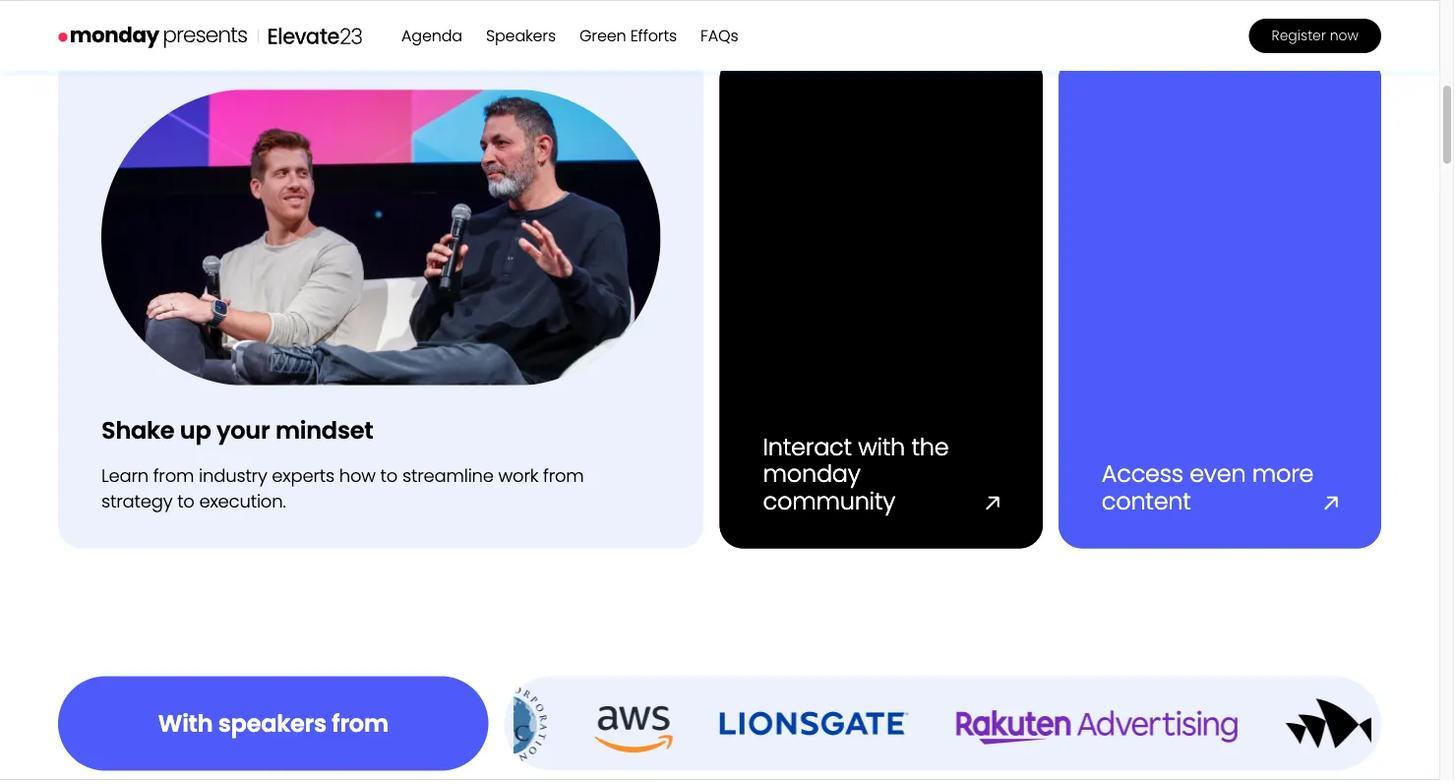 Task type: describe. For each thing, give the bounding box(es) containing it.
0 vertical spatial content
[[1323, 414, 1415, 447]]

shake up your mindset
[[101, 414, 373, 447]]

execution.
[[199, 490, 286, 515]]

0 horizontal spatial to
[[177, 490, 195, 515]]

﻿access inside ﻿access even more content
[[1102, 458, 1183, 491]]

shake
[[101, 414, 175, 447]]

1 horizontal spatial community
[[1067, 414, 1205, 447]]

up your
[[180, 414, 270, 447]]

2 interact with the monday community from the top
[[763, 431, 949, 518]]

1 vertical spatial even
[[1190, 458, 1246, 491]]

monday inside interact with the monday community
[[763, 458, 861, 491]]

speakers link
[[486, 25, 556, 47]]

rectangle 18131 image
[[101, 89, 661, 387]]

learn from industry experts how to streamline work from strategy to execution.
[[101, 464, 584, 515]]

1 horizontal spatial to
[[380, 464, 398, 489]]

session
[[1113, 464, 1177, 489]]

work
[[498, 464, 538, 489]]

agenda link
[[401, 25, 462, 47]]

1 interact from the top
[[763, 414, 856, 447]]

how
[[339, 464, 376, 489]]

into
[[817, 464, 849, 489]]

community inside interact with the monday community
[[763, 485, 895, 518]]

elevate23 image
[[269, 28, 362, 44]]

from skill-building masterclasses to insigh
[[1102, 464, 1454, 515]]

0 vertical spatial even
[[1191, 414, 1249, 447]]

register now
[[1272, 26, 1359, 45]]

interact inside interact with the monday community
[[763, 431, 852, 464]]

0 horizontal spatial from
[[153, 464, 194, 489]]

each
[[1064, 464, 1108, 489]]

conversation
[[887, 464, 999, 489]]

agenda
[[401, 25, 462, 47]]

green efforts
[[579, 25, 677, 47]]

with
[[158, 707, 213, 740]]

0 vertical spatial more
[[1255, 414, 1318, 447]]

streamline
[[402, 464, 494, 489]]

register
[[1272, 26, 1326, 45]]

faqs
[[701, 25, 738, 47]]

green efforts link
[[579, 25, 677, 47]]

experts
[[272, 464, 335, 489]]

masterclasses
[[1262, 464, 1387, 489]]

now
[[1330, 26, 1359, 45]]

jump into the conversation during each session with our interactive chat.
[[763, 464, 1250, 515]]

speakers
[[486, 25, 556, 47]]

learn
[[101, 464, 149, 489]]

strategy
[[101, 490, 173, 515]]

vod logo image
[[58, 25, 248, 49]]

from
[[1102, 464, 1146, 489]]

with inside jump into the conversation during each session with our interactive chat.
[[1181, 464, 1217, 489]]

1 ﻿access even more content from the top
[[1102, 414, 1415, 447]]

industry
[[199, 464, 267, 489]]

2 ﻿access even more content from the top
[[1102, 458, 1314, 518]]

chat.
[[859, 490, 901, 515]]

our
[[1221, 464, 1250, 489]]



Task type: locate. For each thing, give the bounding box(es) containing it.
to right how on the bottom left
[[380, 464, 398, 489]]

community
[[1067, 414, 1205, 447], [763, 485, 895, 518]]

1 horizontal spatial content
[[1323, 414, 1415, 447]]

0 vertical spatial ﻿access
[[1102, 414, 1186, 447]]

from right speakers
[[332, 707, 388, 740]]

more inside ﻿access even more content
[[1252, 458, 1314, 491]]

2 horizontal spatial from
[[543, 464, 584, 489]]

more up from skill-building masterclasses to insigh
[[1255, 414, 1318, 447]]

﻿access even more content
[[1102, 414, 1415, 447], [1102, 458, 1314, 518]]

1 vertical spatial ﻿access even more content
[[1102, 458, 1314, 518]]

with speakers from
[[158, 707, 388, 740]]

faqs link
[[701, 25, 738, 47]]

to
[[380, 464, 398, 489], [1392, 464, 1409, 489], [177, 490, 195, 515]]

0 vertical spatial ﻿access even more content
[[1102, 414, 1415, 447]]

from right 'work'
[[543, 464, 584, 489]]

during
[[1004, 464, 1059, 489]]

1 vertical spatial monday
[[763, 458, 861, 491]]

interact
[[763, 414, 856, 447], [763, 431, 852, 464]]

interact up "interactive"
[[763, 431, 852, 464]]

building
[[1188, 464, 1257, 489]]

jump
[[763, 464, 812, 489]]

even right 'skill-'
[[1190, 458, 1246, 491]]

mindset
[[275, 414, 373, 447]]

2 horizontal spatial to
[[1392, 464, 1409, 489]]

1 vertical spatial content
[[1102, 485, 1191, 518]]

to right strategy
[[177, 490, 195, 515]]

interact up jump
[[763, 414, 856, 447]]

even
[[1191, 414, 1249, 447], [1190, 458, 1246, 491]]

to left insigh
[[1392, 464, 1409, 489]]

2 interact from the top
[[763, 431, 852, 464]]

the
[[917, 414, 956, 447], [911, 431, 949, 464], [854, 464, 882, 489]]

more right our
[[1252, 458, 1314, 491]]

efforts
[[630, 25, 677, 47]]

with
[[861, 414, 912, 447], [858, 431, 905, 464], [1181, 464, 1217, 489]]

with inside interact with the monday community
[[858, 431, 905, 464]]

the inside jump into the conversation during each session with our interactive chat.
[[854, 464, 882, 489]]

0 vertical spatial monday
[[961, 414, 1061, 447]]

monday
[[961, 414, 1061, 447], [763, 458, 861, 491]]

1 vertical spatial more
[[1252, 458, 1314, 491]]

the inside interact with the monday community
[[911, 431, 949, 464]]

1 vertical spatial ﻿access
[[1102, 458, 1183, 491]]

insigh
[[1414, 464, 1454, 489]]

﻿access
[[1102, 414, 1186, 447], [1102, 458, 1183, 491]]

green
[[579, 25, 626, 47]]

2 ﻿access from the top
[[1102, 458, 1183, 491]]

0 horizontal spatial content
[[1102, 485, 1191, 518]]

from
[[153, 464, 194, 489], [543, 464, 584, 489], [332, 707, 388, 740]]

even up building
[[1191, 414, 1249, 447]]

0 horizontal spatial community
[[763, 485, 895, 518]]

﻿access left building
[[1102, 458, 1183, 491]]

1 interact with the monday community from the top
[[763, 414, 1205, 447]]

0 horizontal spatial monday
[[763, 458, 861, 491]]

speakers
[[218, 707, 327, 740]]

1 horizontal spatial from
[[332, 707, 388, 740]]

more
[[1255, 414, 1318, 447], [1252, 458, 1314, 491]]

skill-
[[1150, 464, 1188, 489]]

to inside from skill-building masterclasses to insigh
[[1392, 464, 1409, 489]]

interact with the monday community
[[763, 414, 1205, 447], [763, 431, 949, 518]]

content
[[1323, 414, 1415, 447], [1102, 485, 1191, 518]]

﻿access up the 'session'
[[1102, 414, 1186, 447]]

1 horizontal spatial monday
[[961, 414, 1061, 447]]

from up strategy
[[153, 464, 194, 489]]

0 vertical spatial community
[[1067, 414, 1205, 447]]

1 vertical spatial community
[[763, 485, 895, 518]]

interactive
[[763, 490, 854, 515]]

1 ﻿access from the top
[[1102, 414, 1186, 447]]



Task type: vqa. For each thing, say whether or not it's contained in the screenshot.
Resources "link" at the top left
no



